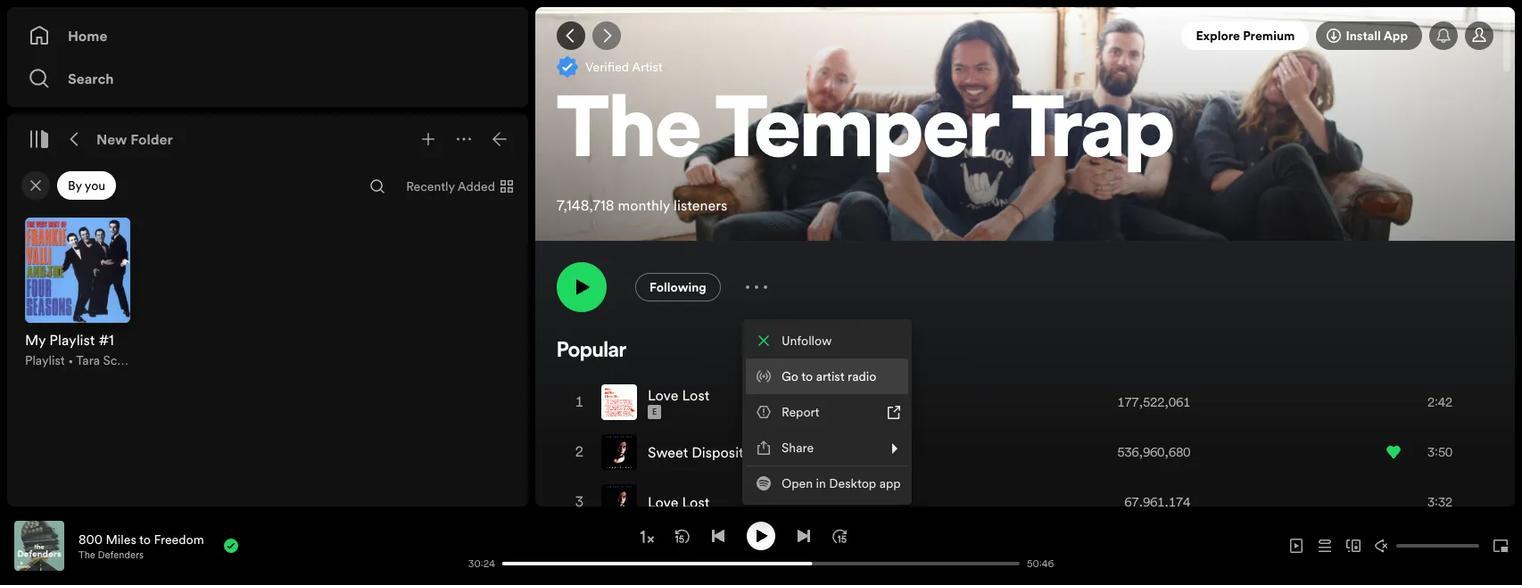 Task type: describe. For each thing, give the bounding box(es) containing it.
2:42 cell
[[1387, 379, 1478, 427]]

800 miles to freedom link
[[79, 531, 204, 548]]

skip back 15 seconds image
[[676, 529, 690, 543]]

top bar and user menu element
[[535, 7, 1515, 64]]

800
[[79, 531, 103, 548]]

1 love lost link from the top
[[648, 386, 710, 405]]

popular
[[557, 341, 626, 363]]

monthly
[[618, 196, 670, 215]]

change speed image
[[638, 528, 656, 546]]

following button
[[635, 273, 721, 302]]

previous image
[[711, 529, 725, 543]]

3:50
[[1428, 444, 1453, 462]]

sweet disposition link
[[648, 443, 764, 463]]

open
[[782, 475, 813, 493]]

added
[[458, 178, 495, 195]]

3:32
[[1428, 494, 1453, 512]]

go to artist radio
[[782, 368, 877, 386]]

miles
[[106, 531, 136, 548]]

•
[[68, 352, 73, 369]]

defenders
[[98, 548, 144, 562]]

search
[[68, 69, 114, 88]]

2 love lost link from the top
[[648, 493, 710, 513]]

radio
[[848, 368, 877, 386]]

share button
[[746, 430, 908, 466]]

By you checkbox
[[57, 171, 116, 200]]

now playing view image
[[42, 529, 56, 543]]

sweet
[[648, 443, 688, 463]]

open in desktop app
[[782, 475, 901, 493]]

love lost
[[648, 493, 710, 513]]

love lost cell for 67,961,174
[[601, 479, 717, 527]]

report
[[782, 403, 820, 421]]

menu containing unfollow
[[742, 319, 912, 505]]

explore premium button
[[1182, 21, 1309, 50]]

3:50 cell
[[1387, 429, 1478, 477]]

folder
[[131, 129, 173, 149]]

e
[[652, 407, 657, 418]]

unfollow
[[782, 332, 832, 350]]

67,961,174
[[1125, 494, 1191, 512]]

by
[[68, 177, 82, 195]]

group inside main element
[[14, 207, 141, 380]]

artist
[[816, 368, 845, 386]]

freedom
[[154, 531, 204, 548]]

the temper trap
[[557, 92, 1175, 177]]

playlist •
[[25, 352, 76, 369]]

lost for love lost e
[[682, 386, 710, 405]]

app
[[880, 475, 901, 493]]

player controls element
[[295, 522, 1063, 571]]

open in desktop app button
[[746, 466, 908, 502]]

volume off image
[[1375, 539, 1389, 553]]

premium
[[1243, 27, 1295, 45]]

Recently Added, Grid view field
[[392, 172, 525, 201]]

install app link
[[1317, 21, 1422, 50]]

to inside the 800 miles to freedom the defenders
[[139, 531, 151, 548]]

2:42
[[1428, 394, 1453, 412]]

temper
[[715, 92, 998, 177]]

search link
[[29, 61, 507, 96]]

go back image
[[564, 29, 578, 43]]

explicit element
[[648, 405, 661, 420]]

to inside button
[[802, 368, 813, 386]]

sweet disposition cell
[[601, 429, 771, 477]]

sweet disposition
[[648, 443, 764, 463]]

main element
[[7, 7, 528, 507]]

the inside the 800 miles to freedom the defenders
[[79, 548, 95, 562]]



Task type: vqa. For each thing, say whether or not it's contained in the screenshot.
By you checkbox
yes



Task type: locate. For each thing, give the bounding box(es) containing it.
love lost e
[[648, 386, 710, 418]]

love up e
[[648, 386, 679, 405]]

new folder
[[96, 129, 173, 149]]

lost
[[682, 386, 710, 405], [682, 493, 710, 513]]

2 lost from the top
[[682, 493, 710, 513]]

177,522,061
[[1118, 394, 1191, 412]]

love inside love lost e
[[648, 386, 679, 405]]

connect to a device image
[[1347, 539, 1361, 553]]

1 horizontal spatial the
[[557, 92, 702, 177]]

love up change speed icon
[[648, 493, 679, 513]]

play image
[[754, 529, 768, 543]]

love lost cell
[[601, 379, 717, 427], [601, 479, 717, 527]]

to
[[802, 368, 813, 386], [139, 531, 151, 548]]

go forward image
[[600, 29, 614, 43]]

you
[[85, 177, 105, 195]]

love lost cell up sweet
[[601, 379, 717, 427]]

by you
[[68, 177, 105, 195]]

recently
[[406, 178, 455, 195]]

the
[[557, 92, 702, 177], [79, 548, 95, 562]]

love
[[648, 386, 679, 405], [648, 493, 679, 513]]

new
[[96, 129, 127, 149]]

explore premium
[[1196, 27, 1295, 45]]

home link
[[29, 18, 507, 54]]

in
[[816, 475, 826, 493]]

menu
[[742, 319, 912, 505]]

lost for love lost
[[682, 493, 710, 513]]

go
[[782, 368, 799, 386]]

1 vertical spatial the
[[79, 548, 95, 562]]

clear filters image
[[29, 178, 43, 193]]

0 horizontal spatial to
[[139, 531, 151, 548]]

0 vertical spatial love
[[648, 386, 679, 405]]

0 vertical spatial the
[[557, 92, 702, 177]]

none search field inside main element
[[363, 172, 392, 201]]

2 love from the top
[[648, 493, 679, 513]]

love for love lost
[[648, 493, 679, 513]]

the defenders link
[[79, 548, 144, 562]]

7,148,718 monthly listeners
[[557, 196, 727, 215]]

report link
[[746, 394, 908, 430]]

app
[[1384, 27, 1408, 45]]

group
[[14, 207, 141, 380]]

the down verified artist
[[557, 92, 702, 177]]

love for love lost e
[[648, 386, 679, 405]]

install app
[[1346, 27, 1408, 45]]

lost inside love lost e
[[682, 386, 710, 405]]

unfollow button
[[746, 323, 908, 359]]

1 love from the top
[[648, 386, 679, 405]]

trap
[[1012, 92, 1175, 177]]

30:24
[[468, 557, 495, 571]]

50:46
[[1027, 557, 1054, 571]]

share
[[782, 439, 814, 457]]

verified
[[585, 58, 629, 76]]

1 horizontal spatial to
[[802, 368, 813, 386]]

external link image
[[887, 405, 901, 419]]

0 vertical spatial love lost cell
[[601, 379, 717, 427]]

love lost link
[[648, 386, 710, 405], [648, 493, 710, 513]]

to right miles on the bottom left of page
[[139, 531, 151, 548]]

explore
[[1196, 27, 1240, 45]]

to right go
[[802, 368, 813, 386]]

next image
[[797, 529, 811, 543]]

1 vertical spatial lost
[[682, 493, 710, 513]]

536,960,680
[[1118, 444, 1191, 462]]

0 vertical spatial lost
[[682, 386, 710, 405]]

0 vertical spatial love lost link
[[648, 386, 710, 405]]

800 miles to freedom the defenders
[[79, 531, 204, 562]]

3:32 cell
[[1387, 479, 1478, 527]]

go to artist radio button
[[746, 359, 908, 394]]

desktop
[[829, 475, 876, 493]]

home
[[68, 26, 107, 46]]

recently added
[[406, 178, 495, 195]]

love lost cell up change speed icon
[[601, 479, 717, 527]]

playlist
[[25, 352, 65, 369]]

install
[[1346, 27, 1381, 45]]

now playing: 800 miles to freedom by the defenders footer
[[14, 521, 460, 571]]

2 love lost cell from the top
[[601, 479, 717, 527]]

the left the defenders
[[79, 548, 95, 562]]

1 love lost cell from the top
[[601, 379, 717, 427]]

love lost link up skip back 15 seconds icon
[[648, 493, 710, 513]]

skip forward 15 seconds image
[[833, 529, 847, 543]]

1 vertical spatial to
[[139, 531, 151, 548]]

0 horizontal spatial the
[[79, 548, 95, 562]]

1 vertical spatial love lost link
[[648, 493, 710, 513]]

disposition
[[692, 443, 764, 463]]

1 vertical spatial love
[[648, 493, 679, 513]]

7,148,718
[[557, 196, 614, 215]]

listeners
[[674, 196, 727, 215]]

lost right explicit element
[[682, 386, 710, 405]]

verified artist
[[585, 58, 663, 76]]

new folder button
[[93, 125, 177, 153]]

group containing playlist
[[14, 207, 141, 380]]

following
[[650, 279, 707, 297]]

1 vertical spatial love lost cell
[[601, 479, 717, 527]]

love lost cell for 177,522,061
[[601, 379, 717, 427]]

artist
[[632, 58, 663, 76]]

love lost link up e
[[648, 386, 710, 405]]

0 vertical spatial to
[[802, 368, 813, 386]]

None search field
[[363, 172, 392, 201]]

1 lost from the top
[[682, 386, 710, 405]]

lost up skip back 15 seconds icon
[[682, 493, 710, 513]]

what's new image
[[1437, 29, 1451, 43]]

search in your library image
[[370, 179, 385, 194]]



